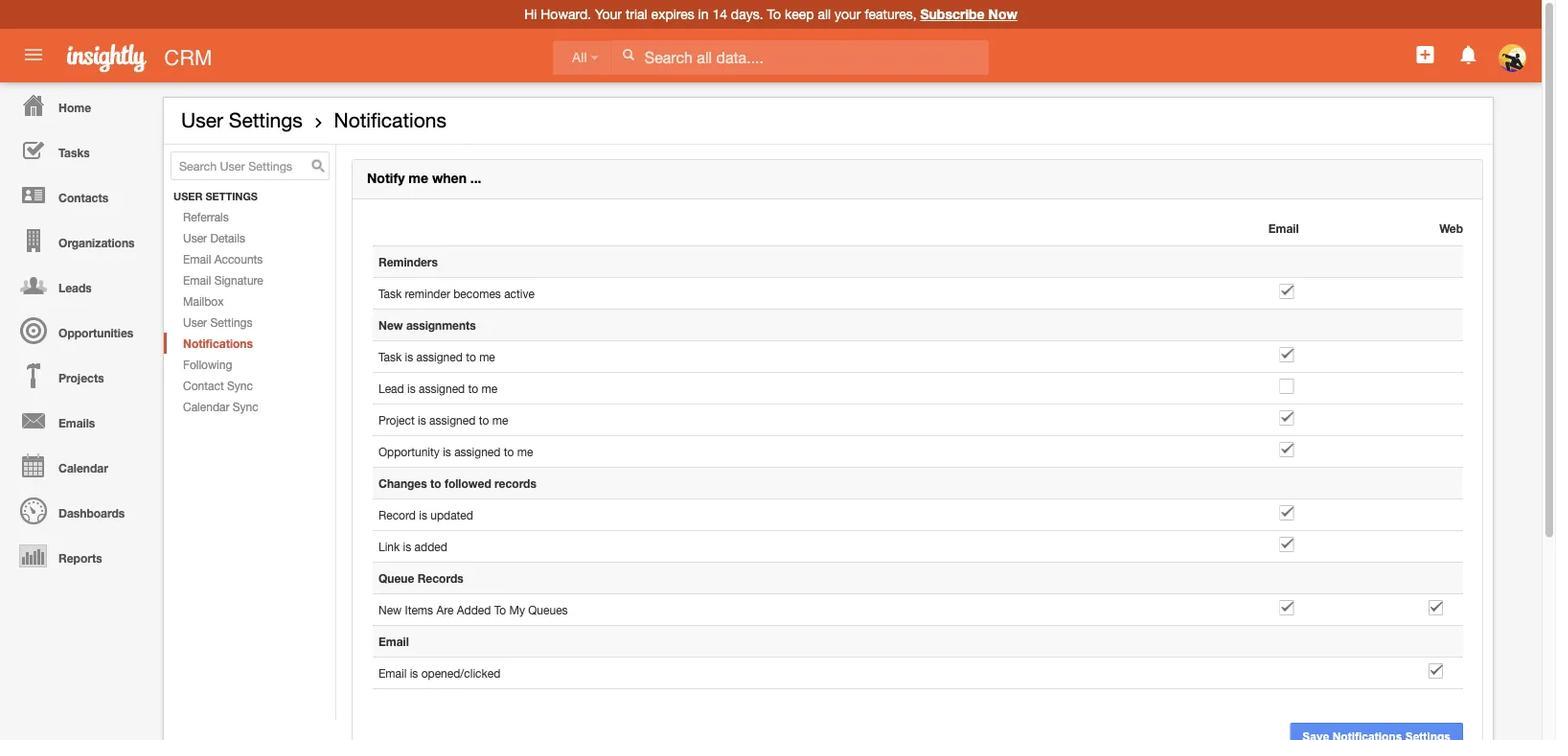 Task type: describe. For each thing, give the bounding box(es) containing it.
changes
[[379, 476, 427, 490]]

mailbox
[[183, 294, 224, 308]]

assigned for lead
[[419, 382, 465, 395]]

all
[[572, 50, 587, 65]]

added
[[457, 603, 491, 616]]

contacts
[[59, 191, 108, 204]]

link
[[379, 540, 400, 553]]

project
[[379, 413, 415, 427]]

following link
[[164, 354, 336, 375]]

web
[[1440, 222, 1464, 235]]

notifications inside 'user settings referrals user details email accounts email signature mailbox user settings notifications following contact sync calendar sync'
[[183, 337, 253, 350]]

expires
[[651, 6, 695, 22]]

mailbox link
[[164, 291, 336, 312]]

Search User Settings text field
[[171, 152, 330, 180]]

changes to followed records
[[379, 476, 537, 490]]

updated
[[431, 508, 473, 522]]

referrals link
[[164, 206, 336, 227]]

to for project is assigned to me
[[479, 413, 489, 427]]

reminders
[[379, 255, 438, 268]]

white image
[[622, 48, 635, 61]]

hi howard. your trial expires in 14 days. to keep all your features, subscribe now
[[525, 6, 1018, 22]]

signature
[[214, 273, 263, 287]]

to left followed
[[430, 476, 442, 490]]

contact sync link
[[164, 375, 336, 396]]

to for opportunity is assigned to me
[[504, 445, 514, 458]]

trial
[[626, 6, 648, 22]]

organizations
[[59, 236, 135, 249]]

days.
[[731, 6, 764, 22]]

opportunity
[[379, 445, 440, 458]]

user settings referrals user details email accounts email signature mailbox user settings notifications following contact sync calendar sync
[[174, 190, 263, 413]]

tasks link
[[5, 127, 153, 173]]

following
[[183, 358, 232, 371]]

crm
[[164, 45, 212, 69]]

email signature link
[[164, 269, 336, 291]]

dashboards
[[59, 506, 125, 520]]

is for lead
[[407, 382, 416, 395]]

0 vertical spatial user
[[181, 108, 223, 132]]

to for task is assigned to me
[[466, 350, 476, 363]]

subscribe
[[921, 6, 985, 22]]

projects link
[[5, 353, 153, 398]]

new assignments
[[379, 318, 476, 332]]

assigned for task
[[417, 350, 463, 363]]

1 vertical spatial user
[[183, 231, 207, 245]]

records
[[418, 571, 464, 585]]

your
[[595, 6, 622, 22]]

me for project is assigned to me
[[492, 413, 508, 427]]

in
[[698, 6, 709, 22]]

1 vertical spatial user settings link
[[164, 312, 336, 333]]

when
[[432, 170, 467, 186]]

task reminder becomes active
[[379, 287, 535, 300]]

14
[[713, 6, 728, 22]]

settings
[[206, 190, 258, 203]]

new items are added to my queues
[[379, 603, 568, 616]]

queue records
[[379, 571, 464, 585]]

leads
[[59, 281, 92, 294]]

now
[[989, 6, 1018, 22]]

followed
[[445, 476, 492, 490]]

items
[[405, 603, 433, 616]]

user
[[174, 190, 203, 203]]

hi
[[525, 6, 537, 22]]

is for opportunity
[[443, 445, 451, 458]]

opportunities
[[59, 326, 134, 339]]

projects
[[59, 371, 104, 384]]

active
[[504, 287, 535, 300]]

home link
[[5, 82, 153, 127]]

details
[[210, 231, 245, 245]]

your
[[835, 6, 861, 22]]

keep
[[785, 6, 814, 22]]

is for email
[[410, 666, 418, 680]]

leads link
[[5, 263, 153, 308]]

all
[[818, 6, 831, 22]]

0 vertical spatial settings
[[229, 108, 303, 132]]

record
[[379, 508, 416, 522]]

assignments
[[406, 318, 476, 332]]

0 vertical spatial user settings link
[[181, 108, 303, 132]]

calendar inside navigation
[[59, 461, 108, 475]]

howard.
[[541, 6, 592, 22]]

emails link
[[5, 398, 153, 443]]

is for task
[[405, 350, 413, 363]]



Task type: locate. For each thing, give the bounding box(es) containing it.
reminder
[[405, 287, 450, 300]]

organizations link
[[5, 218, 153, 263]]

1 horizontal spatial calendar
[[183, 400, 230, 413]]

1 vertical spatial calendar
[[59, 461, 108, 475]]

record is updated
[[379, 508, 473, 522]]

assigned up lead is assigned to me
[[417, 350, 463, 363]]

2 vertical spatial user
[[183, 315, 207, 329]]

opportunity is assigned to me
[[379, 445, 533, 458]]

is down new assignments
[[405, 350, 413, 363]]

1 vertical spatial to
[[494, 603, 506, 616]]

me up lead is assigned to me
[[479, 350, 495, 363]]

calendar link
[[5, 443, 153, 488]]

records
[[495, 476, 537, 490]]

assigned up opportunity is assigned to me
[[430, 413, 476, 427]]

0 vertical spatial new
[[379, 318, 403, 332]]

calendar inside 'user settings referrals user details email accounts email signature mailbox user settings notifications following contact sync calendar sync'
[[183, 400, 230, 413]]

notifications link up the notify at the top of the page
[[334, 108, 447, 132]]

me for task is assigned to me
[[479, 350, 495, 363]]

notify me when ...
[[367, 170, 482, 186]]

user down the crm
[[181, 108, 223, 132]]

me for lead is assigned to me
[[482, 382, 498, 395]]

settings
[[229, 108, 303, 132], [210, 315, 253, 329]]

navigation
[[0, 82, 153, 578]]

notify
[[367, 170, 405, 186]]

is down 'project is assigned to me'
[[443, 445, 451, 458]]

1 vertical spatial new
[[379, 603, 402, 616]]

to for lead is assigned to me
[[468, 382, 479, 395]]

to up records
[[504, 445, 514, 458]]

contacts link
[[5, 173, 153, 218]]

is for record
[[419, 508, 427, 522]]

contact
[[183, 379, 224, 392]]

1 vertical spatial settings
[[210, 315, 253, 329]]

1 horizontal spatial notifications
[[334, 108, 447, 132]]

calendar sync link
[[164, 396, 336, 417]]

is right the record
[[419, 508, 427, 522]]

task
[[379, 287, 402, 300], [379, 350, 402, 363]]

queues
[[528, 603, 568, 616]]

is right link
[[403, 540, 411, 553]]

calendar down contact in the bottom left of the page
[[183, 400, 230, 413]]

to left the keep
[[767, 6, 781, 22]]

is for link
[[403, 540, 411, 553]]

my
[[509, 603, 525, 616]]

notifications link
[[334, 108, 447, 132], [164, 333, 336, 354]]

notifications up the notify at the top of the page
[[334, 108, 447, 132]]

sync down contact sync link
[[233, 400, 259, 413]]

to up 'project is assigned to me'
[[468, 382, 479, 395]]

assigned up followed
[[455, 445, 501, 458]]

None checkbox
[[1280, 284, 1295, 299], [1280, 347, 1295, 362], [1280, 410, 1295, 426], [1280, 442, 1295, 457], [1280, 505, 1295, 521], [1280, 600, 1295, 615], [1429, 600, 1444, 615], [1280, 284, 1295, 299], [1280, 347, 1295, 362], [1280, 410, 1295, 426], [1280, 442, 1295, 457], [1280, 505, 1295, 521], [1280, 600, 1295, 615], [1429, 600, 1444, 615]]

link is added
[[379, 540, 447, 553]]

new left assignments
[[379, 318, 403, 332]]

assigned up 'project is assigned to me'
[[419, 382, 465, 395]]

tasks
[[59, 146, 90, 159]]

None checkbox
[[1280, 379, 1295, 394], [1280, 537, 1295, 552], [1429, 663, 1444, 679], [1280, 379, 1295, 394], [1280, 537, 1295, 552], [1429, 663, 1444, 679]]

me up 'project is assigned to me'
[[482, 382, 498, 395]]

opportunities link
[[5, 308, 153, 353]]

lead is assigned to me
[[379, 382, 498, 395]]

new for new assignments
[[379, 318, 403, 332]]

emails
[[59, 416, 95, 429]]

assigned
[[417, 350, 463, 363], [419, 382, 465, 395], [430, 413, 476, 427], [455, 445, 501, 458]]

features,
[[865, 6, 917, 22]]

user details link
[[164, 227, 336, 248]]

are
[[437, 603, 454, 616]]

me up records
[[517, 445, 533, 458]]

task for task is assigned to me
[[379, 350, 402, 363]]

user settings link up search user settings text field
[[181, 108, 303, 132]]

2 task from the top
[[379, 350, 402, 363]]

to left my on the bottom left of the page
[[494, 603, 506, 616]]

assigned for opportunity
[[455, 445, 501, 458]]

me
[[409, 170, 429, 186], [479, 350, 495, 363], [482, 382, 498, 395], [492, 413, 508, 427], [517, 445, 533, 458]]

1 vertical spatial sync
[[233, 400, 259, 413]]

...
[[471, 170, 482, 186]]

navigation containing home
[[0, 82, 153, 578]]

is right project
[[418, 413, 426, 427]]

user
[[181, 108, 223, 132], [183, 231, 207, 245], [183, 315, 207, 329]]

me up opportunity is assigned to me
[[492, 413, 508, 427]]

task for task reminder becomes active
[[379, 287, 402, 300]]

1 vertical spatial notifications link
[[164, 333, 336, 354]]

email is opened/clicked
[[379, 666, 501, 680]]

lead
[[379, 382, 404, 395]]

1 task from the top
[[379, 287, 402, 300]]

becomes
[[454, 287, 501, 300]]

0 horizontal spatial to
[[494, 603, 506, 616]]

sync up calendar sync "link"
[[227, 379, 253, 392]]

is left opened/clicked
[[410, 666, 418, 680]]

settings up search user settings text field
[[229, 108, 303, 132]]

reports link
[[5, 533, 153, 578]]

project is assigned to me
[[379, 413, 508, 427]]

reports
[[59, 551, 102, 565]]

notifications up following on the left of page
[[183, 337, 253, 350]]

added
[[415, 540, 447, 553]]

0 horizontal spatial calendar
[[59, 461, 108, 475]]

0 vertical spatial sync
[[227, 379, 253, 392]]

1 horizontal spatial to
[[767, 6, 781, 22]]

is right lead
[[407, 382, 416, 395]]

new left 'items'
[[379, 603, 402, 616]]

is for project
[[418, 413, 426, 427]]

settings down mailbox link
[[210, 315, 253, 329]]

email accounts link
[[164, 248, 336, 269]]

2 new from the top
[[379, 603, 402, 616]]

0 vertical spatial calendar
[[183, 400, 230, 413]]

notifications image
[[1458, 43, 1481, 66]]

calendar up dashboards link
[[59, 461, 108, 475]]

calendar
[[183, 400, 230, 413], [59, 461, 108, 475]]

task down reminders
[[379, 287, 402, 300]]

email
[[1269, 222, 1299, 235], [183, 252, 211, 266], [183, 273, 211, 287], [379, 635, 409, 648], [379, 666, 407, 680]]

notifications link up contact sync link
[[164, 333, 336, 354]]

to
[[466, 350, 476, 363], [468, 382, 479, 395], [479, 413, 489, 427], [504, 445, 514, 458], [430, 476, 442, 490]]

task is assigned to me
[[379, 350, 495, 363]]

settings inside 'user settings referrals user details email accounts email signature mailbox user settings notifications following contact sync calendar sync'
[[210, 315, 253, 329]]

me for opportunity is assigned to me
[[517, 445, 533, 458]]

0 horizontal spatial notifications
[[183, 337, 253, 350]]

0 vertical spatial to
[[767, 6, 781, 22]]

assigned for project
[[430, 413, 476, 427]]

1 vertical spatial task
[[379, 350, 402, 363]]

0 vertical spatial notifications
[[334, 108, 447, 132]]

1 vertical spatial notifications
[[183, 337, 253, 350]]

sync
[[227, 379, 253, 392], [233, 400, 259, 413]]

home
[[59, 101, 91, 114]]

opened/clicked
[[421, 666, 501, 680]]

user down referrals at the top of the page
[[183, 231, 207, 245]]

0 vertical spatial task
[[379, 287, 402, 300]]

accounts
[[214, 252, 263, 266]]

to up opportunity is assigned to me
[[479, 413, 489, 427]]

queue
[[379, 571, 414, 585]]

all link
[[553, 41, 611, 75]]

task up lead
[[379, 350, 402, 363]]

0 vertical spatial notifications link
[[334, 108, 447, 132]]

referrals
[[183, 210, 229, 223]]

me left when
[[409, 170, 429, 186]]

to down assignments
[[466, 350, 476, 363]]

dashboards link
[[5, 488, 153, 533]]

user settings link down email signature link
[[164, 312, 336, 333]]

Search all data.... text field
[[611, 40, 989, 75]]

notifications
[[334, 108, 447, 132], [183, 337, 253, 350]]

user settings link
[[181, 108, 303, 132], [164, 312, 336, 333]]

is
[[405, 350, 413, 363], [407, 382, 416, 395], [418, 413, 426, 427], [443, 445, 451, 458], [419, 508, 427, 522], [403, 540, 411, 553], [410, 666, 418, 680]]

user settings
[[181, 108, 303, 132]]

new for new items are added to my queues
[[379, 603, 402, 616]]

1 new from the top
[[379, 318, 403, 332]]

subscribe now link
[[921, 6, 1018, 22]]

user down mailbox
[[183, 315, 207, 329]]



Task type: vqa. For each thing, say whether or not it's contained in the screenshot.
when
yes



